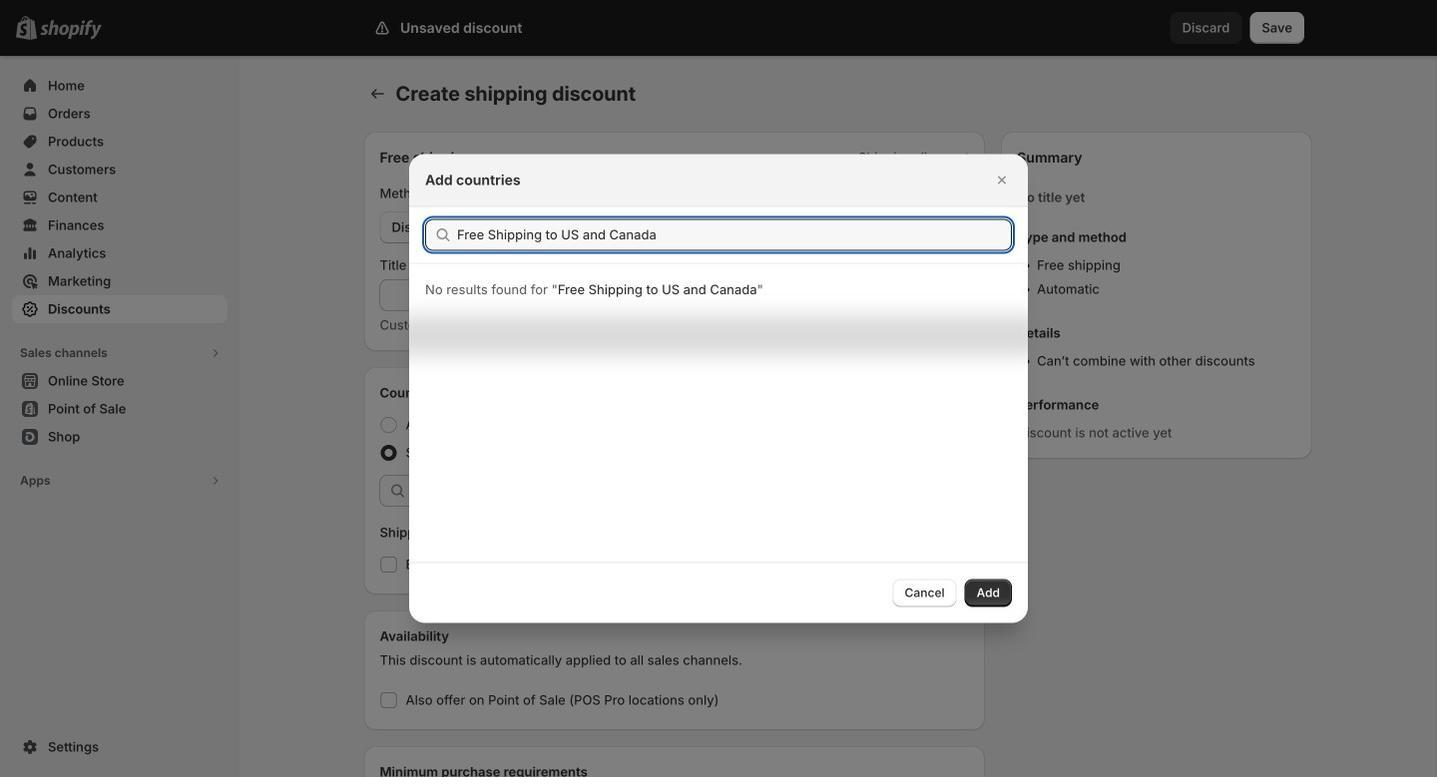 Task type: locate. For each thing, give the bounding box(es) containing it.
dialog
[[0, 154, 1438, 623]]

Search countries text field
[[457, 219, 1012, 251]]

shopify image
[[40, 20, 102, 40]]



